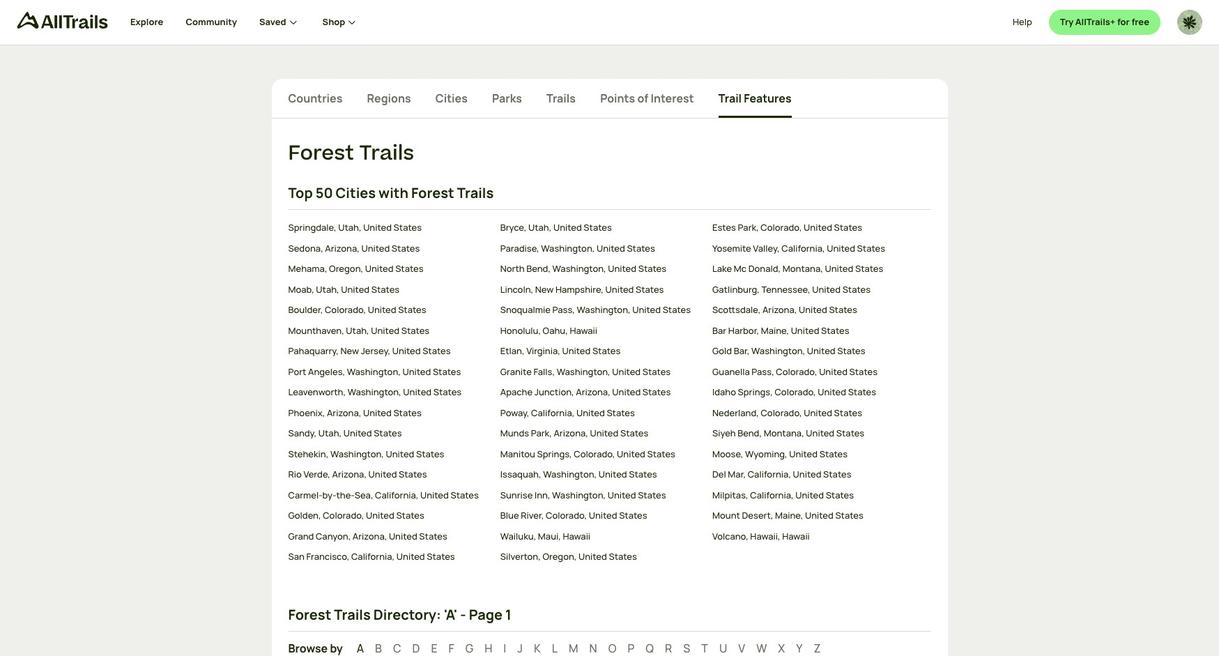 Task type: vqa. For each thing, say whether or not it's contained in the screenshot.
"top 50 cities with forest trails"
yes



Task type: locate. For each thing, give the bounding box(es) containing it.
united down paradise, washington, united states link
[[608, 262, 637, 275]]

shop button
[[323, 0, 359, 45]]

pass, for guanella
[[752, 365, 775, 378]]

1 vertical spatial springs,
[[537, 448, 572, 460]]

sedona, arizona, united states
[[288, 242, 420, 254]]

arizona, down granite falls, washington, united states link
[[576, 386, 611, 398]]

states down stehekin, washington, united states link
[[399, 468, 427, 481]]

california, down the wyoming, at the bottom right of the page
[[748, 468, 792, 481]]

united down manitou springs, colorado, united states link
[[599, 468, 627, 481]]

estes park, colorado, united states
[[713, 221, 863, 234]]

lake mc donald, montana, united states link
[[713, 262, 914, 276]]

states down boulder, colorado, united states link
[[402, 324, 430, 337]]

1 horizontal spatial oregon,
[[543, 551, 577, 563]]

utah, inside moab, utah, united states link
[[316, 283, 339, 296]]

saved button
[[259, 0, 323, 45]]

states down gatlinburg, tennessee, united states link
[[829, 304, 858, 316]]

1 vertical spatial oregon,
[[543, 551, 577, 563]]

united down boulder, colorado, united states link
[[371, 324, 400, 337]]

colorado, down sunrise inn, washington, united states
[[546, 509, 587, 522]]

new for pahaquarry,
[[341, 345, 359, 357]]

0 horizontal spatial pass,
[[553, 304, 575, 316]]

leavenworth, washington, united states
[[288, 386, 462, 398]]

0 vertical spatial oregon,
[[329, 262, 363, 275]]

states left sunrise
[[451, 489, 479, 501]]

kendall image
[[1178, 10, 1203, 35]]

shop
[[323, 16, 345, 28]]

0 vertical spatial new
[[535, 283, 554, 296]]

arizona, up sandy, utah, united states
[[327, 406, 362, 419]]

maine, down milpitas, california, united states
[[775, 509, 804, 522]]

hampshire,
[[556, 283, 604, 296]]

states down leavenworth, washington, united states link
[[394, 406, 422, 419]]

colorado, down the-
[[323, 509, 364, 522]]

phoenix,
[[288, 406, 325, 419]]

united down leavenworth, washington, united states
[[363, 406, 392, 419]]

manitou springs, colorado, united states link
[[501, 448, 702, 461]]

united down mounthaven, utah, united states link
[[392, 345, 421, 357]]

mount
[[713, 509, 741, 522]]

1 vertical spatial bend,
[[738, 427, 762, 440]]

sandy, utah, united states link
[[288, 427, 489, 441]]

hawaii inside "link"
[[570, 324, 598, 337]]

munds park, arizona, united states
[[501, 427, 649, 440]]

alltrails image
[[17, 12, 108, 29]]

0 horizontal spatial park,
[[531, 427, 552, 440]]

0 vertical spatial montana,
[[783, 262, 824, 275]]

washington, inside "link"
[[752, 345, 806, 357]]

a
[[357, 641, 364, 656]]

california, down del mar, california, united states
[[751, 489, 794, 501]]

with
[[379, 184, 409, 203]]

united down lake mc donald, montana, united states link
[[813, 283, 841, 296]]

utah, right moab,
[[316, 283, 339, 296]]

junction,
[[535, 386, 574, 398]]

states
[[394, 221, 422, 234], [584, 221, 612, 234], [834, 221, 863, 234], [392, 242, 420, 254], [627, 242, 655, 254], [858, 242, 886, 254], [396, 262, 424, 275], [639, 262, 667, 275], [856, 262, 884, 275], [372, 283, 400, 296], [636, 283, 664, 296], [843, 283, 871, 296], [398, 304, 427, 316], [663, 304, 691, 316], [829, 304, 858, 316], [402, 324, 430, 337], [822, 324, 850, 337], [423, 345, 451, 357], [593, 345, 621, 357], [838, 345, 866, 357], [433, 365, 461, 378], [643, 365, 671, 378], [850, 365, 878, 378], [434, 386, 462, 398], [643, 386, 671, 398], [848, 386, 877, 398], [394, 406, 422, 419], [607, 406, 635, 419], [834, 406, 863, 419], [374, 427, 402, 440], [621, 427, 649, 440], [837, 427, 865, 440], [416, 448, 445, 460], [648, 448, 676, 460], [820, 448, 848, 460], [399, 468, 427, 481], [629, 468, 657, 481], [824, 468, 852, 481], [451, 489, 479, 501], [638, 489, 666, 501], [826, 489, 854, 501], [396, 509, 425, 522], [619, 509, 648, 522], [836, 509, 864, 522], [419, 530, 448, 542], [427, 551, 455, 563], [609, 551, 637, 563]]

bar
[[713, 324, 727, 337]]

united down the idaho springs, colorado, united states link
[[804, 406, 833, 419]]

interest
[[651, 91, 694, 106]]

1 vertical spatial pass,
[[752, 365, 775, 378]]

granite falls, washington, united states link
[[501, 365, 702, 379]]

sandy, utah, united states
[[288, 427, 402, 440]]

browse
[[288, 641, 328, 656]]

pass, inside 'guanella pass, colorado, united states' link
[[752, 365, 775, 378]]

forest for forest trails directory: 'a' - page 1
[[288, 605, 331, 624]]

f link
[[449, 641, 455, 656]]

springdale,
[[288, 221, 337, 234]]

hawaii down blue river, colorado, united states
[[563, 530, 591, 542]]

1 horizontal spatial new
[[535, 283, 554, 296]]

states down issaquah, washington, united states link
[[638, 489, 666, 501]]

states down granite falls, washington, united states link
[[643, 386, 671, 398]]

directory:
[[374, 605, 441, 624]]

1 vertical spatial park,
[[531, 427, 552, 440]]

maine, for harbor,
[[761, 324, 789, 337]]

try alltrails+ for free
[[1061, 16, 1150, 28]]

arizona, up san francisco, california, united states
[[353, 530, 387, 542]]

maine, down scottsdale, arizona, united states
[[761, 324, 789, 337]]

inn,
[[535, 489, 551, 501]]

cities
[[436, 91, 468, 106], [336, 184, 376, 203]]

new for lincoln,
[[535, 283, 554, 296]]

alltrails link
[[17, 12, 130, 35]]

united up carmel-by-the-sea, california, united states
[[369, 468, 397, 481]]

0 vertical spatial forest
[[288, 139, 354, 168]]

california, up the lake mc donald, montana, united states
[[782, 242, 825, 254]]

sunrise
[[501, 489, 533, 501]]

free
[[1132, 16, 1150, 28]]

utah, right 'bryce,'
[[529, 221, 552, 234]]

washington, up sunrise inn, washington, united states
[[543, 468, 597, 481]]

siyeh
[[713, 427, 736, 440]]

1 horizontal spatial pass,
[[752, 365, 775, 378]]

park, right estes
[[738, 221, 759, 234]]

0 vertical spatial maine,
[[761, 324, 789, 337]]

new inside pahaquarry, new jersey, united states link
[[341, 345, 359, 357]]

utah, up sedona, arizona, united states
[[338, 221, 362, 234]]

b link
[[375, 641, 382, 656]]

united up yosemite valley, california, united states link
[[804, 221, 833, 234]]

united down wailuku, maui, hawaii link
[[579, 551, 607, 563]]

blue
[[501, 509, 519, 522]]

1 horizontal spatial park,
[[738, 221, 759, 234]]

2 vertical spatial forest
[[288, 605, 331, 624]]

cities left "parks"
[[436, 91, 468, 106]]

snoqualmie pass, washington, united states link
[[501, 304, 702, 317]]

1 vertical spatial maine,
[[775, 509, 804, 522]]

g
[[466, 641, 474, 656]]

points of interest
[[601, 91, 694, 106]]

bryce, utah, united states link
[[501, 221, 702, 235]]

utah, down boulder, colorado, united states
[[346, 324, 369, 337]]

0 horizontal spatial cities
[[336, 184, 376, 203]]

the-
[[336, 489, 355, 501]]

mounthaven, utah, united states
[[288, 324, 430, 337]]

1 vertical spatial montana,
[[764, 427, 805, 440]]

browse by
[[288, 641, 343, 656]]

springdale, utah, united states
[[288, 221, 422, 234]]

springs, up nederland,
[[738, 386, 773, 398]]

united down sandy, utah, united states link on the bottom left
[[386, 448, 415, 460]]

milpitas,
[[713, 489, 749, 501]]

0 vertical spatial springs,
[[738, 386, 773, 398]]

points of interest link
[[601, 90, 694, 118]]

volcano, hawaii, hawaii link
[[713, 530, 914, 544]]

0 horizontal spatial new
[[341, 345, 359, 357]]

forest up 50
[[288, 139, 354, 168]]

states down poway, california, united states link
[[621, 427, 649, 440]]

regions
[[367, 91, 411, 106]]

montana,
[[783, 262, 824, 275], [764, 427, 805, 440]]

mar,
[[728, 468, 746, 481]]

trail
[[719, 91, 742, 106]]

t link
[[702, 641, 709, 656]]

del mar, california, united states link
[[713, 468, 914, 482]]

sea,
[[355, 489, 373, 501]]

states down del mar, california, united states 'link'
[[826, 489, 854, 501]]

bend, right north on the top of page
[[527, 262, 551, 275]]

poway, california, united states
[[501, 406, 635, 419]]

california,
[[782, 242, 825, 254], [531, 406, 575, 419], [748, 468, 792, 481], [375, 489, 419, 501], [751, 489, 794, 501], [351, 551, 395, 563]]

0 horizontal spatial bend,
[[527, 262, 551, 275]]

forest trails directory: 'a' - page 1
[[288, 605, 512, 624]]

trails link
[[547, 90, 576, 118]]

washington, down port angeles, washington, united states at the bottom of page
[[348, 386, 401, 398]]

san francisco, california, united states
[[288, 551, 455, 563]]

dialog
[[0, 0, 1220, 656]]

forest
[[288, 139, 354, 168], [411, 184, 455, 203], [288, 605, 331, 624]]

montana, down yosemite valley, california, united states
[[783, 262, 824, 275]]

munds
[[501, 427, 529, 440]]

states down carmel-by-the-sea, california, united states link
[[396, 509, 425, 522]]

utah, inside 'bryce, utah, united states' link
[[529, 221, 552, 234]]

states down bar harbor, maine, united states link
[[838, 345, 866, 357]]

states down pahaquarry, new jersey, united states link
[[433, 365, 461, 378]]

yosemite valley, california, united states
[[713, 242, 886, 254]]

utah, inside sandy, utah, united states link
[[319, 427, 342, 440]]

honolulu,
[[501, 324, 541, 337]]

united inside "link"
[[807, 345, 836, 357]]

united down gold bar, washington, united states "link"
[[820, 365, 848, 378]]

oregon, for silverton,
[[543, 551, 577, 563]]

united up paradise, washington, united states
[[554, 221, 582, 234]]

washington, up 'apache junction, arizona, united states'
[[557, 365, 611, 378]]

united down moab, utah, united states link
[[368, 304, 397, 316]]

1 vertical spatial new
[[341, 345, 359, 357]]

poway,
[[501, 406, 530, 419]]

1 horizontal spatial springs,
[[738, 386, 773, 398]]

0 vertical spatial pass,
[[553, 304, 575, 316]]

springs, for manitou
[[537, 448, 572, 460]]

colorado, down munds park, arizona, united states link
[[574, 448, 615, 460]]

1 horizontal spatial bend,
[[738, 427, 762, 440]]

oahu,
[[543, 324, 568, 337]]

y
[[797, 641, 803, 656]]

0 vertical spatial park,
[[738, 221, 759, 234]]

new down mounthaven, utah, united states
[[341, 345, 359, 357]]

q link
[[646, 641, 654, 656]]

united down north bend, washington, united states link
[[606, 283, 634, 296]]

arizona, down poway, california, united states
[[554, 427, 589, 440]]

united down 'bryce, utah, united states' link
[[597, 242, 625, 254]]

trails
[[547, 91, 576, 106], [359, 139, 414, 168], [457, 184, 494, 203], [334, 605, 371, 624]]

springs, for idaho
[[738, 386, 773, 398]]

united down carmel-by-the-sea, california, united states
[[366, 509, 395, 522]]

pass,
[[553, 304, 575, 316], [752, 365, 775, 378]]

k link
[[534, 641, 541, 656]]

pass, inside snoqualmie pass, washington, united states link
[[553, 304, 575, 316]]

new
[[535, 283, 554, 296], [341, 345, 359, 357]]

sedona,
[[288, 242, 323, 254]]

silverton, oregon, united states
[[501, 551, 637, 563]]

oregon, up the moab, utah, united states
[[329, 262, 363, 275]]

golden,
[[288, 509, 321, 522]]

hawaii for honolulu, oahu, hawaii
[[570, 324, 598, 337]]

states down manitou springs, colorado, united states link
[[629, 468, 657, 481]]

countries link
[[288, 90, 343, 118]]

0 horizontal spatial oregon,
[[329, 262, 363, 275]]

nederland, colorado, united states link
[[713, 406, 914, 420]]

forest for forest trails
[[288, 139, 354, 168]]

mounthaven, utah, united states link
[[288, 324, 489, 338]]

utah, inside mounthaven, utah, united states link
[[346, 324, 369, 337]]

utah, inside the springdale, utah, united states link
[[338, 221, 362, 234]]

carmel-by-the-sea, california, united states
[[288, 489, 479, 501]]

states down phoenix, arizona, united states "link"
[[374, 427, 402, 440]]

issaquah, washington, united states link
[[501, 468, 702, 482]]

e
[[431, 641, 438, 656]]

states down scottsdale, arizona, united states link
[[822, 324, 850, 337]]

states down the idaho springs, colorado, united states link
[[834, 406, 863, 419]]

scottsdale, arizona, united states link
[[713, 304, 914, 317]]

arizona, inside "link"
[[327, 406, 362, 419]]

hawaii down snoqualmie pass, washington, united states
[[570, 324, 598, 337]]

new inside lincoln, new hampshire, united states link
[[535, 283, 554, 296]]

r link
[[665, 641, 672, 656]]

colorado, down guanella pass, colorado, united states on the bottom right
[[775, 386, 816, 398]]

utah, for bryce,
[[529, 221, 552, 234]]

utah, for sandy,
[[319, 427, 342, 440]]

0 horizontal spatial springs,
[[537, 448, 572, 460]]

gatlinburg, tennessee, united states link
[[713, 283, 914, 297]]

1 horizontal spatial cities
[[436, 91, 468, 106]]

0 vertical spatial bend,
[[527, 262, 551, 275]]

california, down rio verde, arizona, united states link
[[375, 489, 419, 501]]

granite
[[501, 365, 532, 378]]

0 vertical spatial cities
[[436, 91, 468, 106]]

port angeles, washington, united states
[[288, 365, 461, 378]]



Task type: describe. For each thing, give the bounding box(es) containing it.
jersey,
[[361, 345, 391, 357]]

arizona, up 'bar harbor, maine, united states'
[[763, 304, 797, 316]]

united down golden, colorado, united states link
[[389, 530, 418, 542]]

states down the springdale, utah, united states link
[[392, 242, 420, 254]]

mount desert, maine, united states link
[[713, 509, 914, 523]]

lincoln,
[[501, 283, 534, 296]]

united down mehama, oregon, united states
[[341, 283, 370, 296]]

canyon,
[[316, 530, 351, 542]]

maine, for desert,
[[775, 509, 804, 522]]

states down the etlan, virginia, united states link
[[643, 365, 671, 378]]

united up sedona, arizona, united states link on the top left
[[363, 221, 392, 234]]

cookie consent banner dialog
[[17, 590, 1203, 639]]

united down grand canyon, arizona, united states link at the bottom of the page
[[397, 551, 425, 563]]

california, inside 'link'
[[748, 468, 792, 481]]

washington, up leavenworth, washington, united states
[[347, 365, 401, 378]]

arizona, up the-
[[332, 468, 367, 481]]

park, for estes
[[738, 221, 759, 234]]

states down moab, utah, united states link
[[398, 304, 427, 316]]

siyeh bend, montana, united states link
[[713, 427, 914, 441]]

states down munds park, arizona, united states link
[[648, 448, 676, 460]]

states down sunrise inn, washington, united states link
[[619, 509, 648, 522]]

moose, wyoming, united states
[[713, 448, 848, 460]]

moab, utah, united states
[[288, 283, 400, 296]]

states down sandy, utah, united states link on the bottom left
[[416, 448, 445, 460]]

paradise,
[[501, 242, 540, 254]]

bar harbor, maine, united states link
[[713, 324, 914, 338]]

california, down junction,
[[531, 406, 575, 419]]

try
[[1061, 16, 1074, 28]]

i
[[504, 641, 507, 656]]

states down apache junction, arizona, united states 'link'
[[607, 406, 635, 419]]

united inside "link"
[[363, 406, 392, 419]]

m link
[[569, 641, 579, 656]]

colorado, up idaho springs, colorado, united states
[[776, 365, 818, 378]]

park, for munds
[[531, 427, 552, 440]]

honolulu, oahu, hawaii
[[501, 324, 598, 337]]

forest trails
[[288, 139, 414, 168]]

hawaii for volcano, hawaii, hawaii
[[783, 530, 810, 542]]

grand canyon, arizona, united states
[[288, 530, 448, 542]]

states up yosemite valley, california, united states link
[[834, 221, 863, 234]]

tennessee,
[[762, 283, 811, 296]]

idaho springs, colorado, united states
[[713, 386, 877, 398]]

carmel-by-the-sea, california, united states link
[[288, 489, 489, 502]]

united down del mar, california, united states 'link'
[[796, 489, 824, 501]]

gold bar, washington, united states link
[[713, 345, 914, 358]]

washington, up rio verde, arizona, united states
[[330, 448, 384, 460]]

united down scottsdale, arizona, united states link
[[791, 324, 820, 337]]

united up granite falls, washington, united states
[[562, 345, 591, 357]]

states down 'bryce, utah, united states' link
[[627, 242, 655, 254]]

states down gold bar, washington, united states "link"
[[850, 365, 878, 378]]

snoqualmie
[[501, 304, 551, 316]]

states down wailuku, maui, hawaii link
[[609, 551, 637, 563]]

s link
[[684, 641, 691, 656]]

bend, for north
[[527, 262, 551, 275]]

parks link
[[492, 90, 522, 118]]

manitou
[[501, 448, 535, 460]]

etlan, virginia, united states
[[501, 345, 621, 357]]

nederland,
[[713, 406, 759, 419]]

united down moose, wyoming, united states link
[[793, 468, 822, 481]]

united down the etlan, virginia, united states link
[[613, 365, 641, 378]]

for
[[1118, 16, 1130, 28]]

utah, for springdale,
[[338, 221, 362, 234]]

oregon, for mehama,
[[329, 262, 363, 275]]

p link
[[628, 641, 635, 656]]

scottsdale,
[[713, 304, 761, 316]]

states down lake mc donald, montana, united states link
[[843, 283, 871, 296]]

states inside "link"
[[394, 406, 422, 419]]

colorado, down the moab, utah, united states
[[325, 304, 366, 316]]

states down mounthaven, utah, united states link
[[423, 345, 451, 357]]

v link
[[739, 641, 746, 656]]

states up paradise, washington, united states link
[[584, 221, 612, 234]]

utah, for mounthaven,
[[346, 324, 369, 337]]

united down estes park, colorado, united states link at right top
[[827, 242, 856, 254]]

united down gatlinburg, tennessee, united states link
[[799, 304, 828, 316]]

states down moose, wyoming, united states link
[[824, 468, 852, 481]]

states down golden, colorado, united states link
[[419, 530, 448, 542]]

washington, up hampshire,
[[553, 262, 606, 275]]

united down 'guanella pass, colorado, united states' link
[[818, 386, 847, 398]]

wailuku, maui, hawaii link
[[501, 530, 702, 544]]

san francisco, california, united states link
[[288, 551, 489, 564]]

states down sedona, arizona, united states link on the top left
[[396, 262, 424, 275]]

-
[[460, 605, 466, 624]]

leavenworth, washington, united states link
[[288, 386, 489, 400]]

united down milpitas, california, united states link at the bottom of page
[[805, 509, 834, 522]]

united down phoenix, arizona, united states
[[344, 427, 372, 440]]

mc
[[734, 262, 747, 275]]

leavenworth,
[[288, 386, 346, 398]]

california, down grand canyon, arizona, united states
[[351, 551, 395, 563]]

bend, for siyeh
[[738, 427, 762, 440]]

united down pahaquarry, new jersey, united states link
[[403, 365, 431, 378]]

states down grand canyon, arizona, united states link at the bottom of the page
[[427, 551, 455, 563]]

united down nederland, colorado, united states link on the bottom right of the page
[[806, 427, 835, 440]]

states down 'guanella pass, colorado, united states' link
[[848, 386, 877, 398]]

manitou springs, colorado, united states
[[501, 448, 676, 460]]

del
[[713, 468, 727, 481]]

san
[[288, 551, 305, 563]]

gatlinburg, tennessee, united states
[[713, 283, 871, 296]]

sandy,
[[288, 427, 317, 440]]

united down 'apache junction, arizona, united states'
[[577, 406, 605, 419]]

by
[[330, 641, 343, 656]]

del mar, california, united states
[[713, 468, 852, 481]]

t
[[702, 641, 709, 656]]

'a'
[[444, 605, 458, 624]]

united down port angeles, washington, united states link
[[403, 386, 432, 398]]

community
[[186, 16, 237, 28]]

states down siyeh bend, montana, united states link
[[820, 448, 848, 460]]

honolulu, oahu, hawaii link
[[501, 324, 702, 338]]

washington, down lincoln, new hampshire, united states link
[[577, 304, 631, 316]]

h
[[485, 641, 493, 656]]

north
[[501, 262, 525, 275]]

falls,
[[534, 365, 555, 378]]

help link
[[1013, 10, 1033, 35]]

y link
[[797, 641, 803, 656]]

lincoln, new hampshire, united states link
[[501, 283, 702, 297]]

united down rio verde, arizona, united states link
[[421, 489, 449, 501]]

states down nederland, colorado, united states link on the bottom right of the page
[[837, 427, 865, 440]]

1 vertical spatial forest
[[411, 184, 455, 203]]

u link
[[720, 641, 728, 656]]

s
[[684, 641, 691, 656]]

states left scottsdale,
[[663, 304, 691, 316]]

donald,
[[749, 262, 781, 275]]

virginia,
[[527, 345, 561, 357]]

states down milpitas, california, united states link at the bottom of page
[[836, 509, 864, 522]]

united down sunrise inn, washington, united states link
[[589, 509, 618, 522]]

1 vertical spatial cities
[[336, 184, 376, 203]]

o
[[609, 641, 617, 656]]

states down mehama, oregon, united states link
[[372, 283, 400, 296]]

bar,
[[734, 345, 750, 357]]

rio
[[288, 468, 302, 481]]

wailuku, maui, hawaii
[[501, 530, 591, 542]]

parks
[[492, 91, 522, 106]]

stehekin, washington, united states link
[[288, 448, 489, 461]]

states down port angeles, washington, united states link
[[434, 386, 462, 398]]

golden, colorado, united states link
[[288, 509, 489, 523]]

united down lincoln, new hampshire, united states link
[[633, 304, 661, 316]]

siyeh bend, montana, united states
[[713, 427, 865, 440]]

volcano,
[[713, 530, 749, 542]]

poway, california, united states link
[[501, 406, 702, 420]]

states down north bend, washington, united states link
[[636, 283, 664, 296]]

saved link
[[259, 0, 300, 45]]

desert,
[[742, 509, 774, 522]]

north bend, washington, united states link
[[501, 262, 702, 276]]

points
[[601, 91, 635, 106]]

states down paradise, washington, united states link
[[639, 262, 667, 275]]

utah, for moab,
[[316, 283, 339, 296]]

m
[[569, 641, 579, 656]]

estes
[[713, 221, 736, 234]]

j link
[[518, 641, 523, 656]]

phoenix, arizona, united states
[[288, 406, 422, 419]]

washington, down "issaquah, washington, united states" on the bottom of the page
[[552, 489, 606, 501]]

united down yosemite valley, california, united states link
[[825, 262, 854, 275]]

states down yosemite valley, california, united states link
[[856, 262, 884, 275]]

hawaii for wailuku, maui, hawaii
[[563, 530, 591, 542]]

pass, for snoqualmie
[[553, 304, 575, 316]]

united down sedona, arizona, united states link on the top left
[[365, 262, 394, 275]]

united down issaquah, washington, united states link
[[608, 489, 636, 501]]

arizona, inside 'link'
[[576, 386, 611, 398]]

states inside "link"
[[838, 345, 866, 357]]

sunrise inn, washington, united states link
[[501, 489, 702, 502]]

arizona, down springdale, utah, united states
[[325, 242, 360, 254]]

issaquah, washington, united states
[[501, 468, 657, 481]]

north bend, washington, united states
[[501, 262, 667, 275]]

u
[[720, 641, 728, 656]]

silverton,
[[501, 551, 541, 563]]

united down siyeh bend, montana, united states link
[[790, 448, 818, 460]]

washington, down bryce, utah, united states
[[541, 242, 595, 254]]

paradise, washington, united states
[[501, 242, 655, 254]]

united down granite falls, washington, united states link
[[613, 386, 641, 398]]

colorado, up siyeh bend, montana, united states
[[761, 406, 802, 419]]

states down estes park, colorado, united states link at right top
[[858, 242, 886, 254]]



